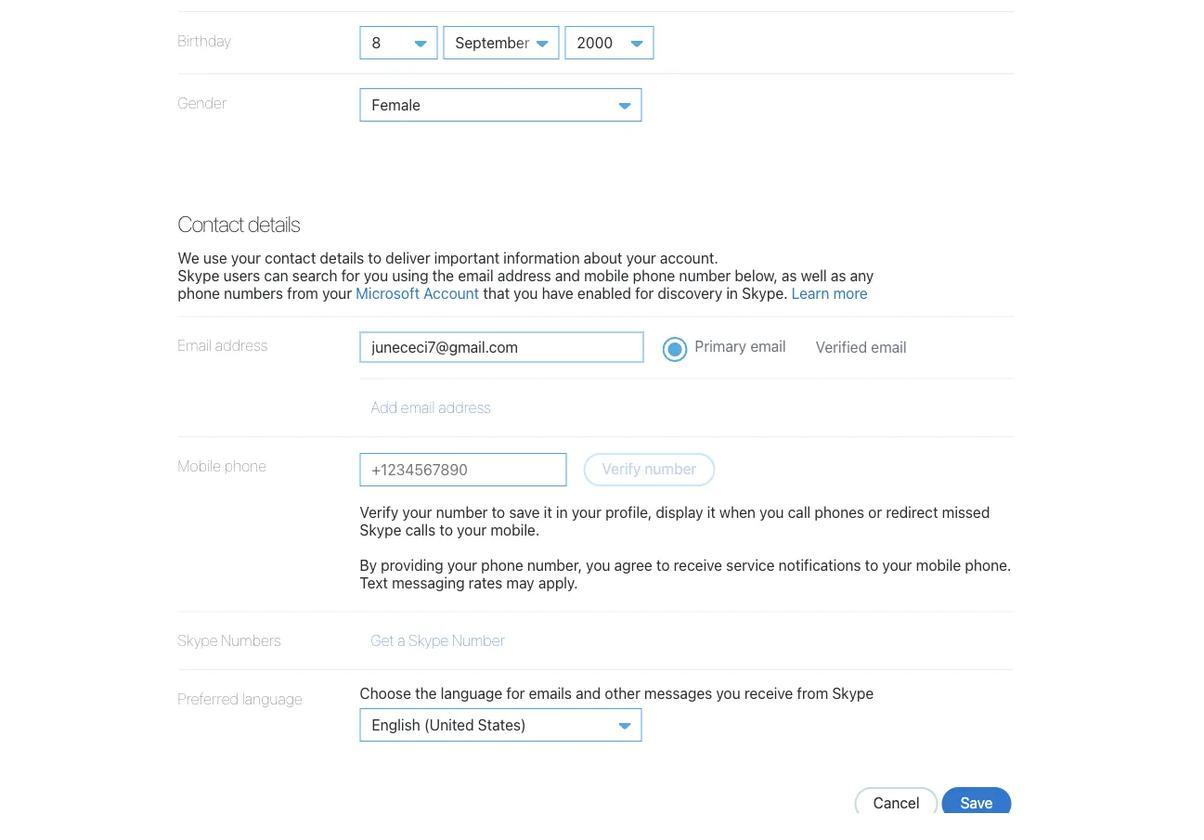 Task type: vqa. For each thing, say whether or not it's contained in the screenshot.
Landlines within the India 800 mins mobiles and landlines - monthly subscription
no



Task type: locate. For each thing, give the bounding box(es) containing it.
you
[[364, 267, 388, 284], [514, 284, 538, 302], [760, 503, 784, 521], [586, 556, 610, 574], [716, 684, 741, 702]]

about
[[584, 249, 622, 266]]

address right email
[[215, 337, 268, 354]]

skype.
[[742, 284, 788, 302]]

1 vertical spatial address
[[215, 337, 268, 354]]

0 horizontal spatial for
[[341, 267, 360, 284]]

verify
[[602, 460, 641, 477], [360, 503, 399, 521]]

your left the profile,
[[572, 503, 601, 521]]

birthday
[[178, 32, 231, 49]]

from
[[287, 284, 318, 302], [797, 684, 828, 702]]

number up display
[[645, 460, 696, 477]]

receive inside by providing your phone number, you agree to receive service notifications to your mobile phone. text messaging rates may apply.
[[674, 556, 722, 574]]

as up the learn more link
[[831, 267, 846, 284]]

to right "calls"
[[440, 521, 453, 538]]

email down important
[[458, 267, 494, 284]]

providing
[[381, 556, 443, 574]]

1 vertical spatial the
[[415, 684, 437, 702]]

microsoft
[[356, 284, 420, 302]]

0 horizontal spatial as
[[782, 267, 797, 284]]

september
[[455, 33, 530, 51]]

learn more link
[[792, 284, 868, 302]]

2 horizontal spatial address
[[497, 267, 551, 284]]

language
[[441, 684, 502, 702], [242, 690, 303, 707]]

may
[[506, 574, 534, 592]]

add email address
[[371, 399, 491, 416]]

use
[[203, 249, 227, 266]]

0 vertical spatial verify
[[602, 460, 641, 477]]

0 horizontal spatial receive
[[674, 556, 722, 574]]

and
[[555, 267, 580, 284], [576, 684, 601, 702]]

verify inside button
[[602, 460, 641, 477]]

to left deliver
[[368, 249, 382, 266]]

0 horizontal spatial from
[[287, 284, 318, 302]]

phone up rates
[[481, 556, 523, 574]]

language up the (united
[[441, 684, 502, 702]]

we use your contact details to deliver important information about your account. skype users can search for you using the email address and mobile phone number below, as well as any phone numbers from your
[[178, 249, 874, 302]]

1 horizontal spatial details
[[320, 249, 364, 266]]

language down numbers
[[242, 690, 303, 707]]

0 horizontal spatial language
[[242, 690, 303, 707]]

for right search on the left top of the page
[[341, 267, 360, 284]]

0 horizontal spatial it
[[544, 503, 552, 521]]

0 vertical spatial mobile
[[584, 267, 629, 284]]

you left the call on the bottom right of page
[[760, 503, 784, 521]]

address
[[497, 267, 551, 284], [215, 337, 268, 354], [438, 399, 491, 416]]

number
[[679, 267, 731, 284], [645, 460, 696, 477], [436, 503, 488, 521]]

0 vertical spatial in
[[726, 284, 738, 302]]

email right primary in the right top of the page
[[750, 338, 786, 355]]

and inside we use your contact details to deliver important information about your account. skype users can search for you using the email address and mobile phone number below, as well as any phone numbers from your
[[555, 267, 580, 284]]

1 vertical spatial receive
[[744, 684, 793, 702]]

add
[[371, 399, 397, 416]]

1 horizontal spatial as
[[831, 267, 846, 284]]

1 horizontal spatial address
[[438, 399, 491, 416]]

for up states)
[[506, 684, 525, 702]]

address inside we use your contact details to deliver important information about your account. skype users can search for you using the email address and mobile phone number below, as well as any phone numbers from your
[[497, 267, 551, 284]]

using
[[392, 267, 428, 284]]

verify your number to save it in your profile, display it when you call phones or redirect missed skype calls to your mobile.
[[360, 503, 990, 538]]

the
[[432, 267, 454, 284], [415, 684, 437, 702]]

more
[[833, 284, 868, 302]]

verified
[[816, 338, 867, 356]]

in right the save
[[556, 503, 568, 521]]

Set as primary email radio
[[662, 337, 687, 363]]

0 horizontal spatial verify
[[360, 503, 399, 521]]

2 horizontal spatial for
[[635, 284, 654, 302]]

1 horizontal spatial from
[[797, 684, 828, 702]]

1 horizontal spatial verify
[[602, 460, 641, 477]]

0 horizontal spatial address
[[215, 337, 268, 354]]

address down information
[[497, 267, 551, 284]]

your down search on the left top of the page
[[322, 284, 352, 302]]

below,
[[735, 267, 778, 284]]

mobile phone
[[178, 457, 266, 474]]

verify inside verify your number to save it in your profile, display it when you call phones or redirect missed skype calls to your mobile.
[[360, 503, 399, 521]]

to inside we use your contact details to deliver important information about your account. skype users can search for you using the email address and mobile phone number below, as well as any phone numbers from your
[[368, 249, 382, 266]]

messages
[[644, 684, 712, 702]]

address up mobile phone "text box"
[[438, 399, 491, 416]]

1 horizontal spatial receive
[[744, 684, 793, 702]]

0 vertical spatial receive
[[674, 556, 722, 574]]

cancel
[[873, 794, 920, 812]]

verify number
[[602, 460, 696, 477]]

and left other
[[576, 684, 601, 702]]

1 horizontal spatial it
[[707, 503, 716, 521]]

your up "calls"
[[402, 503, 432, 521]]

1 vertical spatial details
[[320, 249, 364, 266]]

1 vertical spatial and
[[576, 684, 601, 702]]

states)
[[478, 716, 526, 734]]

mobile left phone.
[[916, 556, 961, 574]]

you left agree
[[586, 556, 610, 574]]

0 horizontal spatial in
[[556, 503, 568, 521]]

for inside we use your contact details to deliver important information about your account. skype users can search for you using the email address and mobile phone number below, as well as any phone numbers from your
[[341, 267, 360, 284]]

2 vertical spatial number
[[436, 503, 488, 521]]

2 as from the left
[[831, 267, 846, 284]]

1 vertical spatial verify
[[360, 503, 399, 521]]

receive down verify your number to save it in your profile, display it when you call phones or redirect missed skype calls to your mobile.
[[674, 556, 722, 574]]

enabled
[[577, 284, 631, 302]]

choose
[[360, 684, 411, 702]]

0 vertical spatial and
[[555, 267, 580, 284]]

email for add email address
[[401, 399, 435, 416]]

0 vertical spatial address
[[497, 267, 551, 284]]

in down the below,
[[726, 284, 738, 302]]

1 vertical spatial mobile
[[916, 556, 961, 574]]

1 vertical spatial number
[[645, 460, 696, 477]]

for
[[341, 267, 360, 284], [635, 284, 654, 302], [506, 684, 525, 702]]

phone down we
[[178, 284, 220, 302]]

the up english (united states)
[[415, 684, 437, 702]]

the up account
[[432, 267, 454, 284]]

other
[[605, 684, 640, 702]]

cancel button
[[855, 787, 938, 814]]

information
[[503, 249, 580, 266]]

as left well
[[782, 267, 797, 284]]

phone inside by providing your phone number, you agree to receive service notifications to your mobile phone. text messaging rates may apply.
[[481, 556, 523, 574]]

english
[[372, 716, 420, 734]]

1 horizontal spatial mobile
[[916, 556, 961, 574]]

text
[[360, 574, 388, 592]]

mobile up 'enabled'
[[584, 267, 629, 284]]

0 vertical spatial the
[[432, 267, 454, 284]]

receive
[[674, 556, 722, 574], [744, 684, 793, 702]]

calls
[[405, 521, 436, 538]]

0 vertical spatial number
[[679, 267, 731, 284]]

gender
[[178, 94, 227, 111]]

microsoft account that you have enabled for discovery in skype. learn more
[[356, 284, 868, 302]]

0 horizontal spatial details
[[248, 211, 300, 237]]

details up search on the left top of the page
[[320, 249, 364, 266]]

0 vertical spatial from
[[287, 284, 318, 302]]

you inside verify your number to save it in your profile, display it when you call phones or redirect missed skype calls to your mobile.
[[760, 503, 784, 521]]

it left when
[[707, 503, 716, 521]]

details up 'contact'
[[248, 211, 300, 237]]

number up discovery
[[679, 267, 731, 284]]

numbers
[[224, 284, 283, 302]]

email
[[458, 267, 494, 284], [750, 338, 786, 355], [871, 338, 907, 356], [401, 399, 435, 416]]

in
[[726, 284, 738, 302], [556, 503, 568, 521]]

missed
[[942, 503, 990, 521]]

notifications
[[779, 556, 861, 574]]

option group
[[178, 317, 1013, 437]]

phone
[[633, 267, 675, 284], [178, 284, 220, 302], [224, 457, 266, 474], [481, 556, 523, 574]]

verify number button
[[583, 453, 715, 486]]

1 it from the left
[[544, 503, 552, 521]]

email
[[178, 337, 212, 354]]

the inside we use your contact details to deliver important information about your account. skype users can search for you using the email address and mobile phone number below, as well as any phone numbers from your
[[432, 267, 454, 284]]

2 it from the left
[[707, 503, 716, 521]]

option group containing email address
[[178, 317, 1013, 437]]

verify up the profile,
[[602, 460, 641, 477]]

you inside by providing your phone number, you agree to receive service notifications to your mobile phone. text messaging rates may apply.
[[586, 556, 610, 574]]

verify up by
[[360, 503, 399, 521]]

and up have
[[555, 267, 580, 284]]

number down mobile phone "text box"
[[436, 503, 488, 521]]

preferred
[[178, 690, 239, 707]]

0 vertical spatial details
[[248, 211, 300, 237]]

email right verified on the right top of page
[[871, 338, 907, 356]]

you up microsoft
[[364, 267, 388, 284]]

number
[[452, 632, 505, 650]]

for right 'enabled'
[[635, 284, 654, 302]]

1 vertical spatial from
[[797, 684, 828, 702]]

skype
[[178, 267, 219, 284], [360, 521, 401, 538], [178, 632, 218, 650], [409, 632, 449, 650], [832, 684, 874, 702]]

mobile
[[584, 267, 629, 284], [916, 556, 961, 574]]

get
[[371, 632, 394, 650]]

it right the save
[[544, 503, 552, 521]]

by
[[360, 556, 377, 574]]

to
[[368, 249, 382, 266], [492, 503, 505, 521], [440, 521, 453, 538], [656, 556, 670, 574], [865, 556, 878, 574]]

receive right messages
[[744, 684, 793, 702]]

1 vertical spatial in
[[556, 503, 568, 521]]

2 vertical spatial address
[[438, 399, 491, 416]]

emails
[[529, 684, 572, 702]]

0 horizontal spatial mobile
[[584, 267, 629, 284]]

call
[[788, 503, 811, 521]]

email right add
[[401, 399, 435, 416]]



Task type: describe. For each thing, give the bounding box(es) containing it.
contact details
[[178, 211, 300, 237]]

you right that
[[514, 284, 538, 302]]

phone.
[[965, 556, 1011, 574]]

messaging
[[392, 574, 465, 592]]

from inside we use your contact details to deliver important information about your account. skype users can search for you using the email address and mobile phone number below, as well as any phone numbers from your
[[287, 284, 318, 302]]

a
[[397, 632, 405, 650]]

save
[[960, 794, 993, 812]]

verify for verify number
[[602, 460, 641, 477]]

Mobile phone text field
[[360, 453, 567, 486]]

account.
[[660, 249, 718, 266]]

email for primary email
[[750, 338, 786, 355]]

mobile inside by providing your phone number, you agree to receive service notifications to your mobile phone. text messaging rates may apply.
[[916, 556, 961, 574]]

english (united states)
[[372, 716, 526, 734]]

1 horizontal spatial in
[[726, 284, 738, 302]]

1 as from the left
[[782, 267, 797, 284]]

number inside verify number button
[[645, 460, 696, 477]]

you right messages
[[716, 684, 741, 702]]

your up the "users"
[[231, 249, 261, 266]]

Email address 1 text field
[[360, 332, 644, 363]]

when
[[719, 503, 756, 521]]

number inside verify your number to save it in your profile, display it when you call phones or redirect missed skype calls to your mobile.
[[436, 503, 488, 521]]

skype numbers
[[178, 632, 281, 650]]

any
[[850, 267, 874, 284]]

primary email
[[695, 338, 786, 355]]

by providing your phone number, you agree to receive service notifications to your mobile phone. text messaging rates may apply.
[[360, 556, 1011, 592]]

well
[[801, 267, 827, 284]]

number inside we use your contact details to deliver important information about your account. skype users can search for you using the email address and mobile phone number below, as well as any phone numbers from your
[[679, 267, 731, 284]]

or
[[868, 503, 882, 521]]

skype inside verify your number to save it in your profile, display it when you call phones or redirect missed skype calls to your mobile.
[[360, 521, 401, 538]]

that
[[483, 284, 510, 302]]

8
[[372, 33, 381, 51]]

details inside we use your contact details to deliver important information about your account. skype users can search for you using the email address and mobile phone number below, as well as any phone numbers from your
[[320, 249, 364, 266]]

email inside we use your contact details to deliver important information about your account. skype users can search for you using the email address and mobile phone number below, as well as any phone numbers from your
[[458, 267, 494, 284]]

(united
[[424, 716, 474, 734]]

display
[[656, 503, 703, 521]]

profile,
[[605, 503, 652, 521]]

email address
[[178, 337, 268, 354]]

your left 'mobile.'
[[457, 521, 487, 538]]

we
[[178, 249, 199, 266]]

you inside we use your contact details to deliver important information about your account. skype users can search for you using the email address and mobile phone number below, as well as any phone numbers from your
[[364, 267, 388, 284]]

redirect
[[886, 503, 938, 521]]

to right agree
[[656, 556, 670, 574]]

primary
[[695, 338, 747, 355]]

to up 'mobile.'
[[492, 503, 505, 521]]

preferred language
[[178, 690, 303, 707]]

female
[[372, 96, 420, 113]]

discovery
[[658, 284, 722, 302]]

contact
[[178, 211, 244, 237]]

agree
[[614, 556, 652, 574]]

phones
[[815, 503, 864, 521]]

phone right mobile
[[224, 457, 266, 474]]

deliver
[[385, 249, 430, 266]]

phone down account.
[[633, 267, 675, 284]]

have
[[542, 284, 574, 302]]

email for verified email
[[871, 338, 907, 356]]

save button
[[942, 787, 1011, 814]]

skype inside we use your contact details to deliver important information about your account. skype users can search for you using the email address and mobile phone number below, as well as any phone numbers from your
[[178, 267, 219, 284]]

1 horizontal spatial for
[[506, 684, 525, 702]]

your down redirect
[[882, 556, 912, 574]]

rates
[[469, 574, 502, 592]]

verified email
[[816, 338, 907, 356]]

mobile.
[[491, 521, 540, 538]]

important
[[434, 249, 500, 266]]

account
[[424, 284, 479, 302]]

contact
[[265, 249, 316, 266]]

mobile
[[178, 457, 221, 474]]

microsoft account link
[[356, 284, 479, 302]]

get a skype number
[[371, 632, 505, 650]]

search
[[292, 267, 337, 284]]

learn
[[792, 284, 829, 302]]

numbers
[[221, 632, 281, 650]]

to right notifications
[[865, 556, 878, 574]]

in inside verify your number to save it in your profile, display it when you call phones or redirect missed skype calls to your mobile.
[[556, 503, 568, 521]]

users
[[223, 267, 260, 284]]

your up rates
[[447, 556, 477, 574]]

choose the language for emails and other messages you receive from skype
[[360, 684, 874, 702]]

your right the about
[[626, 249, 656, 266]]

2000
[[577, 33, 613, 51]]

service
[[726, 556, 775, 574]]

apply.
[[538, 574, 578, 592]]

mobile inside we use your contact details to deliver important information about your account. skype users can search for you using the email address and mobile phone number below, as well as any phone numbers from your
[[584, 267, 629, 284]]

add email address link
[[371, 399, 491, 416]]

verify for verify your number to save it in your profile, display it when you call phones or redirect missed skype calls to your mobile.
[[360, 503, 399, 521]]

get a skype number link
[[371, 632, 505, 650]]

number,
[[527, 556, 582, 574]]

can
[[264, 267, 288, 284]]

save
[[509, 503, 540, 521]]

1 horizontal spatial language
[[441, 684, 502, 702]]



